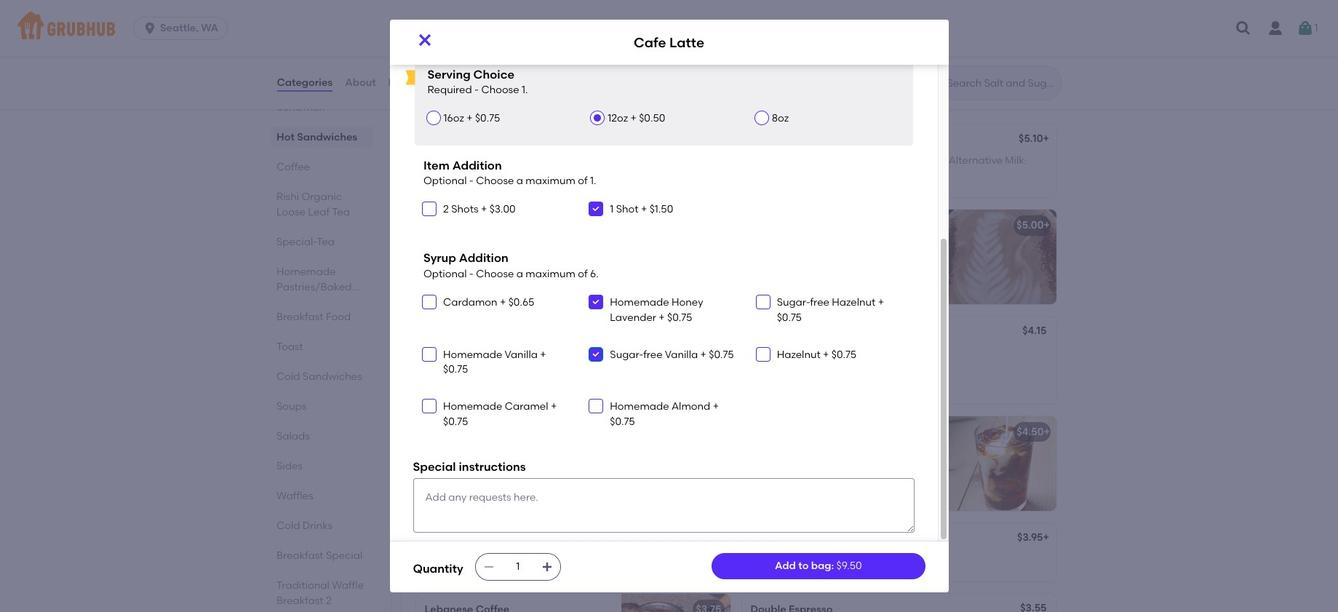 Task type: locate. For each thing, give the bounding box(es) containing it.
a inside syrup addition optional - choose a maximum of 6.
[[517, 268, 523, 280]]

1 optional from the top
[[424, 175, 467, 187]]

available for hot available in 8, 12, & 16 oz  alternative milks: almond, coconut, hemp, oat & soy
[[445, 154, 491, 167]]

16 inside (seasonal). hot available in 8, 12, & 16 oz  alternative milk: almond, coconut, hemp, oat & soy
[[923, 154, 933, 167]]

12, inside syrups made in house: almond, caramel, cardamom, mocha & vanilla.                       hot available in 8, 12, & 16 oz                                             alternative milks: almond, coconut, hemp, oat & soy
[[600, 362, 612, 374]]

$0.75 inside homemade caramel + $0.75
[[443, 415, 468, 428]]

choose down double shot espresso and steamed milk
[[476, 268, 514, 280]]

cafe latte down shots on the left top of page
[[425, 219, 478, 232]]

0 horizontal spatial hazelnut
[[777, 348, 821, 361]]

and left the hot
[[858, 553, 878, 565]]

cardamon + $0.65
[[443, 296, 535, 309]]

with
[[666, 17, 687, 29], [834, 347, 855, 359]]

hemp, up 2 shots + $3.00
[[473, 169, 506, 181]]

svg image down 6.
[[592, 298, 601, 307]]

- up cardamon
[[469, 268, 474, 280]]

8,
[[504, 154, 513, 167], [888, 154, 896, 167], [589, 362, 597, 374], [504, 553, 513, 565]]

about button
[[344, 57, 377, 109]]

0 horizontal spatial almond
[[443, 17, 482, 30]]

8, inside (seasonal). hot available in 8, 12, & 16 oz  alternative milk: almond, coconut, hemp, oat & soy
[[888, 154, 896, 167]]

tea down leaf
[[316, 236, 334, 248]]

traditional for traditional waffle breakfast 2
[[276, 579, 329, 592]]

sandwiches for cold sandwiches
[[302, 370, 362, 383]]

seattle, wa button
[[133, 17, 234, 40]]

maximum down steamed
[[526, 268, 576, 280]]

0 vertical spatial shot
[[462, 240, 484, 252]]

and left steamed
[[532, 240, 551, 252]]

0 vertical spatial cold
[[276, 370, 300, 383]]

coffee
[[413, 90, 465, 108], [276, 161, 310, 173]]

required
[[428, 84, 472, 96]]

alternative inside syrups made in house: almond, caramel, cardamom, mocha & vanilla.                       hot available in 8, 12, & 16 oz                                             alternative milks: almond, coconut, hemp, oat & soy
[[650, 362, 704, 374]]

chocolate
[[445, 532, 498, 545]]

1 vertical spatial of
[[578, 268, 588, 280]]

with down macchiato
[[834, 347, 855, 359]]

1 vertical spatial sandwiches
[[302, 370, 362, 383]]

2 horizontal spatial alternative
[[949, 154, 1003, 167]]

- inside syrup addition optional - choose a maximum of 6.
[[469, 268, 474, 280]]

coffee up 16oz
[[413, 90, 465, 108]]

0 horizontal spatial caramel,
[[581, 347, 627, 359]]

with up 'artichoke.'
[[666, 17, 687, 29]]

0 horizontal spatial made
[[460, 347, 489, 359]]

caramel, up americano
[[751, 476, 797, 488]]

svg image for almond milk
[[425, 19, 434, 27]]

special
[[413, 460, 456, 474], [326, 550, 362, 562]]

0 vertical spatial cardamom,
[[630, 347, 690, 359]]

available down peppermint
[[829, 154, 874, 167]]

1 a from the top
[[517, 175, 523, 187]]

available inside cold available in 12, 16, & 20 oz syrups made in house: almond, caramel, cardamom, mocha & vanilla
[[777, 446, 822, 458]]

shot inside double shot espresso and steamed milk
[[462, 240, 484, 252]]

made inside syrups made in house: almond, caramel, cardamom, mocha & vanilla.                       hot available in 8, 12, & 16 oz                                             alternative milks: almond, coconut, hemp, oat & soy
[[460, 347, 489, 359]]

sugar- up traditional macchiato
[[777, 296, 810, 309]]

2 vertical spatial and
[[858, 553, 878, 565]]

svg image down the cappuccino
[[425, 350, 434, 359]]

sugar- down the lavender
[[610, 348, 644, 361]]

in
[[601, 17, 609, 29], [493, 154, 502, 167], [877, 154, 885, 167], [492, 347, 500, 359], [578, 362, 586, 374], [825, 446, 834, 458], [818, 461, 826, 473], [493, 553, 502, 565]]

2 breakfast from the top
[[276, 311, 323, 323]]

syrup addition optional - choose a maximum of 6.
[[424, 251, 599, 280]]

item
[[424, 158, 450, 172]]

0 horizontal spatial cafe
[[425, 219, 449, 232]]

1 of from the top
[[578, 175, 588, 187]]

double shot espresso and steamed milk
[[425, 240, 598, 267]]

addition right syrup
[[459, 251, 509, 265]]

16 inside hot available in 8, 12, & 16 oz  alternative milks: almond, coconut, hemp, oat & soy
[[540, 154, 549, 167]]

2 vertical spatial espresso
[[812, 553, 856, 565]]

espresso for americano
[[812, 553, 856, 565]]

goods
[[276, 296, 309, 309]]

0 vertical spatial 2
[[443, 203, 449, 216]]

2 down breakfast special
[[326, 595, 331, 607]]

cardamom, down the 16,
[[799, 476, 860, 488]]

$5.00 +
[[1017, 219, 1050, 232]]

0 horizontal spatial and
[[532, 240, 551, 252]]

milks: up cortado
[[425, 377, 451, 389]]

svg image for 1
[[1297, 20, 1315, 37]]

almond, down $0.50
[[651, 154, 692, 167]]

tea right leaf
[[332, 206, 350, 218]]

12,
[[515, 154, 527, 167], [899, 154, 911, 167], [600, 362, 612, 374], [836, 446, 848, 458], [515, 553, 527, 565]]

soy
[[540, 169, 558, 181], [910, 169, 928, 181], [613, 377, 630, 389]]

svg image right input item quantity number field
[[541, 561, 553, 573]]

milk right foamed
[[899, 347, 919, 359]]

0 vertical spatial caramel,
[[581, 347, 627, 359]]

0 vertical spatial cafe
[[634, 34, 666, 51]]

maximum for syrup addition
[[526, 268, 576, 280]]

0 vertical spatial hazelnut
[[832, 296, 876, 309]]

hazelnut
[[832, 296, 876, 309], [777, 348, 821, 361]]

1 vertical spatial 1
[[610, 203, 614, 216]]

3 breakfast from the top
[[276, 550, 323, 562]]

main navigation navigation
[[0, 0, 1339, 57]]

0 horizontal spatial shot
[[462, 240, 484, 252]]

homemade up (seasonal).
[[751, 134, 810, 146]]

1 vertical spatial -
[[469, 175, 474, 187]]

addition down white mocha
[[452, 158, 502, 172]]

homemade inside homemade almond + $0.75
[[610, 401, 669, 413]]

2 maximum from the top
[[526, 268, 576, 280]]

breakfast down the goods
[[276, 311, 323, 323]]

syrup
[[424, 251, 456, 265]]

homemade up the lavender
[[610, 296, 669, 309]]

svg image
[[1235, 20, 1253, 37], [1297, 20, 1315, 37], [416, 31, 433, 49], [425, 205, 434, 214], [592, 205, 601, 214], [759, 298, 768, 307], [592, 350, 601, 359], [759, 350, 768, 359], [592, 402, 601, 411], [483, 561, 495, 573]]

breakfast down breakfast special
[[276, 595, 323, 607]]

$4.50 +
[[1017, 425, 1050, 438]]

food
[[326, 311, 351, 323]]

+ inside homemade almond + $0.75
[[713, 401, 719, 413]]

our
[[690, 17, 706, 29]]

1 horizontal spatial coffee
[[413, 90, 465, 108]]

coconut, down white
[[425, 169, 470, 181]]

1 horizontal spatial syrups
[[751, 461, 784, 473]]

4 breakfast from the top
[[276, 595, 323, 607]]

+ inside sugar-free hazelnut + $0.75
[[878, 296, 884, 309]]

cold inside cold available in 12, 16, & 20 oz syrups made in house: almond, caramel, cardamom, mocha & vanilla
[[751, 446, 774, 458]]

cafe down bread
[[634, 34, 666, 51]]

sandwiches up 'soups'
[[302, 370, 362, 383]]

alternative
[[565, 154, 619, 167], [949, 154, 1003, 167], [650, 362, 704, 374]]

0 horizontal spatial vanilla
[[505, 348, 538, 361]]

1 vertical spatial latte
[[452, 219, 478, 232]]

homemade inside homemade caramel + $0.75
[[443, 401, 502, 413]]

1 vertical spatial hazelnut
[[777, 348, 821, 361]]

0 horizontal spatial coffee
[[276, 161, 310, 173]]

sugar- for sugar-free vanilla
[[610, 348, 644, 361]]

+ inside homemade caramel + $0.75
[[551, 401, 557, 413]]

double for traditional
[[751, 347, 786, 359]]

- down "choice"
[[475, 84, 479, 96]]

homemade inside homemade pastries/baked goods breakfast food
[[276, 266, 335, 278]]

Special instructions text field
[[413, 478, 915, 533]]

almond, up caramel
[[537, 347, 579, 359]]

traditional inside traditional waffle breakfast 2
[[276, 579, 329, 592]]

1 horizontal spatial milks:
[[622, 154, 648, 167]]

of inside item addition optional - choose a maximum of 1.
[[578, 175, 588, 187]]

svg image up homemade
[[425, 19, 434, 27]]

house: up vanilla.
[[503, 347, 535, 359]]

artichoke.
[[645, 32, 694, 44]]

0 vertical spatial double
[[425, 240, 460, 252]]

traditional down breakfast special
[[276, 579, 329, 592]]

homemade
[[751, 134, 810, 146], [276, 266, 335, 278], [610, 296, 669, 309], [443, 348, 502, 361], [443, 401, 502, 413], [610, 401, 669, 413]]

1 horizontal spatial cardamom,
[[799, 476, 860, 488]]

seattle, wa
[[160, 22, 218, 34]]

svg image for hazelnut
[[759, 350, 768, 359]]

homemade down sugar-free vanilla + $0.75
[[610, 401, 669, 413]]

0 horizontal spatial 2
[[326, 595, 331, 607]]

free down the lavender
[[644, 348, 663, 361]]

1 vertical spatial choose
[[476, 175, 514, 187]]

1 horizontal spatial 1.
[[590, 175, 596, 187]]

hot for hot available in 8, 12, & 16 oz
[[425, 553, 443, 565]]

choose up $3.00 in the left top of the page
[[476, 175, 514, 187]]

alternative left the milk:
[[949, 154, 1003, 167]]

svg image
[[425, 19, 434, 27], [143, 21, 157, 36], [425, 298, 434, 307], [592, 298, 601, 307], [425, 350, 434, 359], [425, 402, 434, 411], [541, 561, 553, 573]]

almond, inside cold available in 12, 16, & 20 oz syrups made in house: almond, caramel, cardamom, mocha & vanilla
[[863, 461, 905, 473]]

oz
[[552, 154, 563, 167], [935, 154, 946, 167], [637, 362, 648, 374], [890, 446, 901, 458], [552, 553, 563, 565]]

0 vertical spatial syrups
[[425, 347, 457, 359]]

1 vertical spatial syrups
[[751, 461, 784, 473]]

almond,
[[651, 154, 692, 167], [751, 169, 792, 181], [537, 347, 579, 359], [454, 377, 495, 389], [863, 461, 905, 473]]

maximum up steamed
[[526, 175, 576, 187]]

of inside syrup addition optional - choose a maximum of 6.
[[578, 268, 588, 280]]

special-
[[276, 236, 316, 248]]

mocha down 20
[[862, 476, 897, 488]]

0 horizontal spatial with
[[666, 17, 687, 29]]

vanilla up americano
[[751, 490, 784, 503]]

hot inside (seasonal). hot available in 8, 12, & 16 oz  alternative milk: almond, coconut, hemp, oat & soy
[[808, 154, 826, 167]]

0 vertical spatial 1.
[[522, 84, 528, 96]]

svg image for homemade honey lavender
[[592, 298, 601, 307]]

shot
[[462, 240, 484, 252], [788, 553, 810, 565]]

cold
[[276, 370, 300, 383], [751, 446, 774, 458], [276, 520, 300, 532]]

caramel, inside syrups made in house: almond, caramel, cardamom, mocha & vanilla.                       hot available in 8, 12, & 16 oz                                             alternative milks: almond, coconut, hemp, oat & soy
[[581, 347, 627, 359]]

hot sandwiches
[[276, 131, 357, 143]]

sandwiches
[[297, 131, 357, 143], [302, 370, 362, 383]]

double down shots on the left top of page
[[425, 240, 460, 252]]

shot left the bag:
[[788, 553, 810, 565]]

caramel,
[[581, 347, 627, 359], [751, 476, 797, 488]]

svg image for homemade almond
[[592, 402, 601, 411]]

svg image inside the seattle, wa button
[[143, 21, 157, 36]]

available down white mocha
[[445, 154, 491, 167]]

0 vertical spatial milks:
[[622, 154, 648, 167]]

of for syrup addition
[[578, 268, 588, 280]]

0 vertical spatial choose
[[481, 84, 519, 96]]

available for hot available in 8, 12, & 16 oz
[[445, 553, 491, 565]]

homemade for homemade almond + $0.75
[[610, 401, 669, 413]]

0 vertical spatial optional
[[424, 175, 467, 187]]

syrups up americano
[[751, 461, 784, 473]]

1 breakfast from the top
[[276, 86, 323, 98]]

syrups
[[425, 347, 457, 359], [751, 461, 784, 473]]

1 horizontal spatial hemp,
[[546, 377, 578, 389]]

optional for item
[[424, 175, 467, 187]]

1 vertical spatial tea
[[316, 236, 334, 248]]

maximum inside item addition optional - choose a maximum of 1.
[[526, 175, 576, 187]]

1 vertical spatial a
[[517, 268, 523, 280]]

available left the 16,
[[777, 446, 822, 458]]

1 horizontal spatial coconut,
[[497, 377, 543, 389]]

hot down white
[[425, 154, 443, 167]]

1 inside button
[[1315, 22, 1318, 34]]

1 maximum from the top
[[526, 175, 576, 187]]

americano
[[751, 532, 806, 545]]

milks: down 12oz + $0.50
[[622, 154, 648, 167]]

$9.50
[[837, 560, 862, 572]]

rishi organic loose leaf tea
[[276, 191, 350, 218]]

-
[[475, 84, 479, 96], [469, 175, 474, 187], [469, 268, 474, 280]]

breakfast up sandwich
[[276, 86, 323, 98]]

svg image for cafe latte
[[416, 31, 433, 49]]

- inside item addition optional - choose a maximum of 1.
[[469, 175, 474, 187]]

choose for syrup addition
[[476, 268, 514, 280]]

1 horizontal spatial milk
[[899, 347, 919, 359]]

almond down sugar-free vanilla + $0.75
[[672, 401, 711, 413]]

available down "chocolate"
[[445, 553, 491, 565]]

hot for hot available in 8, 12, & 16 oz  alternative milks: almond, coconut, hemp, oat & soy
[[425, 154, 443, 167]]

svg image for seattle, wa
[[143, 21, 157, 36]]

8, inside syrups made in house: almond, caramel, cardamom, mocha & vanilla.                       hot available in 8, 12, & 16 oz                                             alternative milks: almond, coconut, hemp, oat & soy
[[589, 362, 597, 374]]

&
[[530, 154, 537, 167], [913, 154, 921, 167], [530, 169, 537, 181], [900, 169, 907, 181], [461, 362, 469, 374], [614, 362, 622, 374], [602, 377, 610, 389], [865, 446, 873, 458], [899, 476, 907, 488], [530, 553, 537, 565]]

1 vertical spatial cardamom,
[[799, 476, 860, 488]]

latte down shots on the left top of page
[[452, 219, 478, 232]]

of for item addition
[[578, 175, 588, 187]]

0 vertical spatial addition
[[452, 158, 502, 172]]

hot right vanilla.
[[509, 362, 527, 374]]

hot down homemade peppermint mocha
[[808, 154, 826, 167]]

almond, inside (seasonal). hot available in 8, 12, & 16 oz  alternative milk: almond, coconut, hemp, oat & soy
[[751, 169, 792, 181]]

coconut, up caramel
[[497, 377, 543, 389]]

$0.75
[[475, 112, 500, 125], [667, 311, 692, 324], [777, 311, 802, 324], [709, 348, 734, 361], [832, 348, 857, 361], [443, 363, 468, 376], [443, 415, 468, 428], [610, 415, 635, 428]]

milks:
[[622, 154, 648, 167], [425, 377, 451, 389]]

0 vertical spatial sandwiches
[[297, 131, 357, 143]]

pita
[[612, 17, 632, 29]]

0 vertical spatial house:
[[503, 347, 535, 359]]

1 horizontal spatial made
[[786, 461, 815, 473]]

hazelnut + $0.75
[[777, 348, 857, 361]]

double inside double shot espresso and steamed milk
[[425, 240, 460, 252]]

$4.00 +
[[690, 531, 723, 543]]

0 vertical spatial almond
[[443, 17, 482, 30]]

sugar- inside sugar-free hazelnut + $0.75
[[777, 296, 810, 309]]

almond up homemade
[[443, 17, 482, 30]]

1 for 1 shot + $1.50
[[610, 203, 614, 216]]

6.
[[590, 268, 599, 280]]

hot down hot chocolate
[[425, 553, 443, 565]]

svg image up cortado
[[425, 402, 434, 411]]

1 vertical spatial almond
[[672, 401, 711, 413]]

breakfast down the cold drinks
[[276, 550, 323, 562]]

caramel, inside cold available in 12, 16, & 20 oz syrups made in house: almond, caramel, cardamom, mocha & vanilla
[[751, 476, 797, 488]]

hemp, down peppermint
[[843, 169, 876, 181]]

almond milk + $1.15
[[443, 17, 536, 30]]

1 vertical spatial maximum
[[526, 268, 576, 280]]

0 horizontal spatial cardamom,
[[630, 347, 690, 359]]

free up traditional macchiato
[[810, 296, 830, 309]]

white
[[425, 134, 454, 146]]

homemade peppermint mocha
[[751, 134, 908, 146]]

honey
[[672, 296, 703, 309]]

almond inside homemade almond + $0.75
[[672, 401, 711, 413]]

1 horizontal spatial shot
[[788, 553, 810, 565]]

1 vertical spatial cold
[[751, 446, 774, 458]]

0 horizontal spatial 1.
[[522, 84, 528, 96]]

vanilla inside homemade vanilla + $0.75
[[505, 348, 538, 361]]

cafe latte
[[634, 34, 705, 51], [425, 219, 478, 232]]

0 vertical spatial maximum
[[526, 175, 576, 187]]

soy inside (seasonal). hot available in 8, 12, & 16 oz  alternative milk: almond, coconut, hemp, oat & soy
[[910, 169, 928, 181]]

svg image left the seattle,
[[143, 21, 157, 36]]

2 horizontal spatial vanilla
[[751, 490, 784, 503]]

addition inside item addition optional - choose a maximum of 1.
[[452, 158, 502, 172]]

double down traditional macchiato
[[751, 347, 786, 359]]

and down pita
[[623, 32, 642, 44]]

item addition optional - choose a maximum of 1.
[[424, 158, 596, 187]]

tomatoes
[[573, 32, 620, 44]]

cold drinks
[[276, 520, 332, 532]]

optional inside item addition optional - choose a maximum of 1.
[[424, 175, 467, 187]]

1 vertical spatial free
[[644, 348, 663, 361]]

2 a from the top
[[517, 268, 523, 280]]

2 of from the top
[[578, 268, 588, 280]]

0 vertical spatial with
[[666, 17, 687, 29]]

1 horizontal spatial caramel,
[[751, 476, 797, 488]]

hemp, inside syrups made in house: almond, caramel, cardamom, mocha & vanilla.                       hot available in 8, 12, & 16 oz                                             alternative milks: almond, coconut, hemp, oat & soy
[[546, 377, 578, 389]]

shot right syrup
[[462, 240, 484, 252]]

mocha
[[457, 134, 491, 146], [873, 134, 908, 146], [425, 362, 459, 374], [862, 476, 897, 488]]

special up waffle
[[326, 550, 362, 562]]

homemade inside homemade honey lavender
[[610, 296, 669, 309]]

hot up quantity
[[425, 532, 443, 545]]

0 horizontal spatial milk
[[425, 255, 445, 267]]

soy inside syrups made in house: almond, caramel, cardamom, mocha & vanilla.                       hot available in 8, 12, & 16 oz                                             alternative milks: almond, coconut, hemp, oat & soy
[[613, 377, 630, 389]]

cardamom, inside syrups made in house: almond, caramel, cardamom, mocha & vanilla.                       hot available in 8, 12, & 16 oz                                             alternative milks: almond, coconut, hemp, oat & soy
[[630, 347, 690, 359]]

1 horizontal spatial house:
[[829, 461, 861, 473]]

0 horizontal spatial oat
[[508, 169, 527, 181]]

homemade for homemade vanilla + $0.75
[[443, 348, 502, 361]]

vanilla inside cold available in 12, 16, & 20 oz syrups made in house: almond, caramel, cardamom, mocha & vanilla
[[751, 490, 784, 503]]

oat inside (seasonal). hot available in 8, 12, & 16 oz  alternative milk: almond, coconut, hemp, oat & soy
[[878, 169, 897, 181]]

svg image for sugar-free vanilla
[[592, 350, 601, 359]]

homemade up cortado
[[443, 401, 502, 413]]

in inside marinated chicken breast wrapped in pita bread with our homemade hummus, lettuce, tomatoes and artichoke.
[[601, 17, 609, 29]]

homemade inside homemade vanilla + $0.75
[[443, 348, 502, 361]]

homemade up the "pastries/baked"
[[276, 266, 335, 278]]

quantity
[[413, 562, 463, 576]]

choose
[[481, 84, 519, 96], [476, 175, 514, 187], [476, 268, 514, 280]]

1 vertical spatial caramel,
[[751, 476, 797, 488]]

$5.10
[[1019, 132, 1043, 145]]

0 vertical spatial a
[[517, 175, 523, 187]]

0 vertical spatial coffee
[[413, 90, 465, 108]]

and inside double shot espresso and steamed milk
[[532, 240, 551, 252]]

special instructions
[[413, 460, 526, 474]]

0 vertical spatial cafe latte
[[634, 34, 705, 51]]

1 horizontal spatial with
[[834, 347, 855, 359]]

choose inside syrup addition optional - choose a maximum of 6.
[[476, 268, 514, 280]]

tea inside 'rishi organic loose leaf tea'
[[332, 206, 350, 218]]

espresso right the to
[[812, 553, 856, 565]]

homemade for homemade caramel + $0.75
[[443, 401, 502, 413]]

almond, down 20
[[863, 461, 905, 473]]

water
[[899, 553, 927, 565]]

optional for syrup
[[424, 268, 467, 280]]

choose inside the serving choice required - choose 1.
[[481, 84, 519, 96]]

2 optional from the top
[[424, 268, 467, 280]]

traditional up hazelnut + $0.75
[[751, 326, 805, 339]]

marinated
[[425, 17, 476, 29]]

hummus,
[[485, 32, 530, 44]]

1 horizontal spatial alternative
[[650, 362, 704, 374]]

2 vertical spatial choose
[[476, 268, 514, 280]]

vanilla
[[505, 348, 538, 361], [665, 348, 698, 361], [751, 490, 784, 503]]

- up shots on the left top of page
[[469, 175, 474, 187]]

drinks
[[302, 520, 332, 532]]

addition inside syrup addition optional - choose a maximum of 6.
[[459, 251, 509, 265]]

shot for americano
[[788, 553, 810, 565]]

available up caramel
[[530, 362, 575, 374]]

0 horizontal spatial coconut,
[[425, 169, 470, 181]]

special-tea
[[276, 236, 334, 248]]

cafe latte image
[[621, 210, 730, 305]]

0 horizontal spatial house:
[[503, 347, 535, 359]]

soy inside hot available in 8, 12, & 16 oz  alternative milks: almond, coconut, hemp, oat & soy
[[540, 169, 558, 181]]

1 vertical spatial espresso
[[788, 347, 832, 359]]

syrups inside syrups made in house: almond, caramel, cardamom, mocha & vanilla.                       hot available in 8, 12, & 16 oz                                             alternative milks: almond, coconut, hemp, oat & soy
[[425, 347, 457, 359]]

1 horizontal spatial cafe
[[634, 34, 666, 51]]

1. inside the serving choice required - choose 1.
[[522, 84, 528, 96]]

1. up steamed
[[590, 175, 596, 187]]

choose inside item addition optional - choose a maximum of 1.
[[476, 175, 514, 187]]

oz inside hot available in 8, 12, & 16 oz  alternative milks: almond, coconut, hemp, oat & soy
[[552, 154, 563, 167]]

of left 6.
[[578, 268, 588, 280]]

marinated chicken breast wrapped in pita bread with our homemade hummus, lettuce, tomatoes and artichoke.
[[425, 17, 706, 44]]

hot down sandwich
[[276, 131, 294, 143]]

1 horizontal spatial soy
[[613, 377, 630, 389]]

free inside sugar-free hazelnut + $0.75
[[810, 296, 830, 309]]

coffee up rishi
[[276, 161, 310, 173]]

double down americano
[[751, 553, 786, 565]]

0 vertical spatial of
[[578, 175, 588, 187]]

0 vertical spatial and
[[623, 32, 642, 44]]

- inside the serving choice required - choose 1.
[[475, 84, 479, 96]]

cardamom, down + $0.75
[[630, 347, 690, 359]]

svg image up the cappuccino
[[425, 298, 434, 307]]

hemp, up caramel
[[546, 377, 578, 389]]

of up steamed
[[578, 175, 588, 187]]

1 horizontal spatial sugar-
[[777, 296, 810, 309]]

mocha image
[[947, 210, 1056, 305]]

house:
[[503, 347, 535, 359], [829, 461, 861, 473]]

hazelnut up macchiato
[[832, 296, 876, 309]]

1 horizontal spatial traditional
[[751, 326, 805, 339]]

0 horizontal spatial 1
[[610, 203, 614, 216]]

hazelnut down traditional macchiato
[[777, 348, 821, 361]]

1 horizontal spatial and
[[623, 32, 642, 44]]

wa
[[201, 22, 218, 34]]

1 horizontal spatial cafe latte
[[634, 34, 705, 51]]

mocha up (seasonal). hot available in 8, 12, & 16 oz  alternative milk: almond, coconut, hemp, oat & soy
[[873, 134, 908, 146]]

sugar-free hazelnut + $0.75
[[777, 296, 884, 324]]

1 horizontal spatial oat
[[581, 377, 600, 389]]

salads
[[276, 430, 310, 443]]

double
[[425, 240, 460, 252], [751, 347, 786, 359], [751, 553, 786, 565]]

$4.55
[[691, 325, 717, 337]]

0 horizontal spatial syrups
[[425, 347, 457, 359]]

0 vertical spatial free
[[810, 296, 830, 309]]

oz inside cold available in 12, 16, & 20 oz syrups made in house: almond, caramel, cardamom, mocha & vanilla
[[890, 446, 901, 458]]

1 vertical spatial milk
[[899, 347, 919, 359]]

peppermint
[[812, 134, 871, 146]]

maximum
[[526, 175, 576, 187], [526, 268, 576, 280]]

0 horizontal spatial sugar-
[[610, 348, 644, 361]]

optional down item
[[424, 175, 467, 187]]

vanilla down $4.55
[[665, 348, 698, 361]]

cafe
[[634, 34, 666, 51], [425, 219, 449, 232]]

almond, down (seasonal).
[[751, 169, 792, 181]]

hot inside hot available in 8, 12, & 16 oz  alternative milks: almond, coconut, hemp, oat & soy
[[425, 154, 443, 167]]

espresso inside double shot espresso and steamed milk
[[486, 240, 529, 252]]

0 vertical spatial -
[[475, 84, 479, 96]]

1 vertical spatial house:
[[829, 461, 861, 473]]

caramel
[[505, 401, 548, 413]]

maximum inside syrup addition optional - choose a maximum of 6.
[[526, 268, 576, 280]]

cardamom, inside cold available in 12, 16, & 20 oz syrups made in house: almond, caramel, cardamom, mocha & vanilla
[[799, 476, 860, 488]]

mocha down the cappuccino
[[425, 362, 459, 374]]

choose down "choice"
[[481, 84, 519, 96]]

espresso
[[486, 240, 529, 252], [788, 347, 832, 359], [812, 553, 856, 565]]

svg image inside 1 button
[[1297, 20, 1315, 37]]

available for cold available in 12, 16, & 20 oz syrups made in house: almond, caramel, cardamom, mocha & vanilla
[[777, 446, 822, 458]]

0 horizontal spatial special
[[326, 550, 362, 562]]

espresso down traditional macchiato
[[788, 347, 832, 359]]

0 vertical spatial traditional
[[751, 326, 805, 339]]

milk
[[425, 255, 445, 267], [899, 347, 919, 359]]

sides
[[276, 460, 302, 472]]

cafe latte down bread
[[634, 34, 705, 51]]

1 vertical spatial coffee
[[276, 161, 310, 173]]

optional inside syrup addition optional - choose a maximum of 6.
[[424, 268, 467, 280]]

$3.95
[[1018, 531, 1043, 543]]

available inside hot available in 8, 12, & 16 oz  alternative milks: almond, coconut, hemp, oat & soy
[[445, 154, 491, 167]]

0 vertical spatial tea
[[332, 206, 350, 218]]

svg image for homemade vanilla
[[425, 350, 434, 359]]

espresso down $3.00 in the left top of the page
[[486, 240, 529, 252]]

1 horizontal spatial free
[[810, 296, 830, 309]]

cafe up syrup
[[425, 219, 449, 232]]

milk up cardamon
[[425, 255, 445, 267]]



Task type: vqa. For each thing, say whether or not it's contained in the screenshot.
the Shakshuka's
no



Task type: describe. For each thing, give the bounding box(es) containing it.
breakfast inside homemade pastries/baked goods breakfast food
[[276, 311, 323, 323]]

breakfast inside traditional waffle breakfast 2
[[276, 595, 323, 607]]

2 inside traditional waffle breakfast 2
[[326, 595, 331, 607]]

oat inside syrups made in house: almond, caramel, cardamom, mocha & vanilla.                       hot available in 8, 12, & 16 oz                                             alternative milks: almond, coconut, hemp, oat & soy
[[581, 377, 600, 389]]

and inside marinated chicken breast wrapped in pita bread with our homemade hummus, lettuce, tomatoes and artichoke.
[[623, 32, 642, 44]]

house: inside syrups made in house: almond, caramel, cardamom, mocha & vanilla.                       hot available in 8, 12, & 16 oz                                             alternative milks: almond, coconut, hemp, oat & soy
[[503, 347, 535, 359]]

0 horizontal spatial cafe latte
[[425, 219, 478, 232]]

bag:
[[811, 560, 834, 572]]

choose for serving choice
[[481, 84, 519, 96]]

rishi
[[276, 191, 299, 203]]

in inside hot available in 8, 12, & 16 oz  alternative milks: almond, coconut, hemp, oat & soy
[[493, 154, 502, 167]]

svg image for sugar-free hazelnut
[[759, 298, 768, 307]]

organic
[[301, 191, 342, 203]]

Input item quantity number field
[[502, 554, 534, 580]]

1 vertical spatial special
[[326, 550, 362, 562]]

homemade for homemade peppermint mocha
[[751, 134, 810, 146]]

2 vertical spatial double
[[751, 553, 786, 565]]

and for double shot espresso and hot water
[[858, 553, 878, 565]]

sandwich
[[276, 101, 325, 114]]

breakfast sandwich
[[276, 86, 325, 114]]

1 button
[[1297, 15, 1318, 41]]

categories
[[277, 76, 333, 89]]

1 horizontal spatial latte
[[670, 34, 705, 51]]

chicken
[[478, 17, 517, 29]]

16oz + $0.75
[[444, 112, 500, 125]]

homemade vanilla + $0.75
[[443, 348, 546, 376]]

$3.00
[[490, 203, 516, 216]]

$0.75 inside sugar-free hazelnut + $0.75
[[777, 311, 802, 324]]

syrups made in house: almond, caramel, cardamom, mocha & vanilla.                       hot available in 8, 12, & 16 oz                                             alternative milks: almond, coconut, hemp, oat & soy
[[425, 347, 704, 389]]

12oz + $0.50
[[608, 112, 666, 125]]

alternative inside (seasonal). hot available in 8, 12, & 16 oz  alternative milk: almond, coconut, hemp, oat & soy
[[949, 154, 1003, 167]]

made inside cold available in 12, 16, & 20 oz syrups made in house: almond, caramel, cardamom, mocha & vanilla
[[786, 461, 815, 473]]

search icon image
[[924, 74, 941, 92]]

12oz
[[608, 112, 628, 125]]

addition for syrup addition
[[459, 251, 509, 265]]

alternative inside hot available in 8, 12, & 16 oz  alternative milks: almond, coconut, hemp, oat & soy
[[565, 154, 619, 167]]

shot
[[616, 203, 639, 216]]

sandwiches for hot sandwiches
[[297, 131, 357, 143]]

hot for hot chocolate
[[425, 532, 443, 545]]

$0.50
[[639, 112, 666, 125]]

1. inside item addition optional - choose a maximum of 1.
[[590, 175, 596, 187]]

mocha inside cold available in 12, 16, & 20 oz syrups made in house: almond, caramel, cardamom, mocha & vanilla
[[862, 476, 897, 488]]

macchiato
[[808, 326, 862, 339]]

addition for item addition
[[452, 158, 502, 172]]

8, inside hot available in 8, 12, & 16 oz  alternative milks: almond, coconut, hemp, oat & soy
[[504, 154, 513, 167]]

wrapped
[[554, 17, 598, 29]]

mocha inside syrups made in house: almond, caramel, cardamom, mocha & vanilla.                       hot available in 8, 12, & 16 oz                                             alternative milks: almond, coconut, hemp, oat & soy
[[425, 362, 459, 374]]

hemp, inside (seasonal). hot available in 8, 12, & 16 oz  alternative milk: almond, coconut, hemp, oat & soy
[[843, 169, 876, 181]]

toast
[[276, 341, 303, 353]]

20
[[875, 446, 887, 458]]

16 inside syrups made in house: almond, caramel, cardamom, mocha & vanilla.                       hot available in 8, 12, & 16 oz                                             alternative milks: almond, coconut, hemp, oat & soy
[[624, 362, 634, 374]]

soups
[[276, 400, 306, 413]]

$4.00
[[690, 531, 717, 543]]

$0.75 inside homemade vanilla + $0.75
[[443, 363, 468, 376]]

$5.10 +
[[1019, 132, 1049, 145]]

svg image for 2 shots
[[425, 205, 434, 214]]

coconut, inside syrups made in house: almond, caramel, cardamom, mocha & vanilla.                       hot available in 8, 12, & 16 oz                                             alternative milks: almond, coconut, hemp, oat & soy
[[497, 377, 543, 389]]

hot inside syrups made in house: almond, caramel, cardamom, mocha & vanilla.                       hot available in 8, 12, & 16 oz                                             alternative milks: almond, coconut, hemp, oat & soy
[[509, 362, 527, 374]]

homemade caramel + $0.75
[[443, 401, 557, 428]]

2 shots + $3.00
[[443, 203, 516, 216]]

lebanese coffee image
[[621, 594, 730, 612]]

milks: inside syrups made in house: almond, caramel, cardamom, mocha & vanilla.                       hot available in 8, 12, & 16 oz                                             alternative milks: almond, coconut, hemp, oat & soy
[[425, 377, 451, 389]]

choice
[[474, 67, 515, 81]]

traditional waffle breakfast 2
[[276, 579, 364, 607]]

about
[[345, 76, 376, 89]]

breast
[[519, 17, 551, 29]]

oz for hot available in 8, 12, & 16 oz  alternative milks: almond, coconut, hemp, oat & soy
[[552, 154, 563, 167]]

- for item
[[469, 175, 474, 187]]

svg image for 1 shot
[[592, 205, 601, 214]]

12, inside (seasonal). hot available in 8, 12, & 16 oz  alternative milk: almond, coconut, hemp, oat & soy
[[899, 154, 911, 167]]

with inside marinated chicken breast wrapped in pita bread with our homemade hummus, lettuce, tomatoes and artichoke.
[[666, 17, 687, 29]]

seattle,
[[160, 22, 199, 34]]

hazelnut inside sugar-free hazelnut + $0.75
[[832, 296, 876, 309]]

cold sandwiches
[[276, 370, 362, 383]]

oz inside syrups made in house: almond, caramel, cardamom, mocha & vanilla.                       hot available in 8, 12, & 16 oz                                             alternative milks: almond, coconut, hemp, oat & soy
[[637, 362, 648, 374]]

cappuccino
[[425, 326, 487, 339]]

12, inside hot available in 8, 12, & 16 oz  alternative milks: almond, coconut, hemp, oat & soy
[[515, 154, 527, 167]]

waffles
[[276, 490, 313, 502]]

add
[[775, 560, 796, 572]]

marinated chicken breast wrapped in pita bread with our homemade hummus, lettuce, tomatoes and artichoke. button
[[416, 0, 730, 60]]

Search Salt and Sugar Cafe and Bakery search field
[[946, 76, 1057, 90]]

1 horizontal spatial 2
[[443, 203, 449, 216]]

cold for cold sandwiches
[[276, 370, 300, 383]]

double espresso with foamed milk
[[751, 347, 919, 359]]

homemade honey lavender
[[610, 296, 703, 324]]

$0.75 inside homemade almond + $0.75
[[610, 415, 635, 428]]

instructions
[[459, 460, 526, 474]]

- for syrup
[[469, 268, 474, 280]]

oat inside hot available in 8, 12, & 16 oz  alternative milks: almond, coconut, hemp, oat & soy
[[508, 169, 527, 181]]

milks: inside hot available in 8, 12, & 16 oz  alternative milks: almond, coconut, hemp, oat & soy
[[622, 154, 648, 167]]

steamed
[[554, 240, 598, 252]]

almond, inside hot available in 8, 12, & 16 oz  alternative milks: almond, coconut, hemp, oat & soy
[[651, 154, 692, 167]]

coconut, inside hot available in 8, 12, & 16 oz  alternative milks: almond, coconut, hemp, oat & soy
[[425, 169, 470, 181]]

in inside (seasonal). hot available in 8, 12, & 16 oz  alternative milk: almond, coconut, hemp, oat & soy
[[877, 154, 885, 167]]

$0.65
[[509, 296, 535, 309]]

a for item addition
[[517, 175, 523, 187]]

house: inside cold available in 12, 16, & 20 oz syrups made in house: almond, caramel, cardamom, mocha & vanilla
[[829, 461, 861, 473]]

leaf
[[308, 206, 329, 218]]

free for vanilla
[[644, 348, 663, 361]]

homemade
[[425, 32, 482, 44]]

choose for item addition
[[476, 175, 514, 187]]

espresso for cafe latte
[[486, 240, 529, 252]]

to
[[799, 560, 809, 572]]

0 vertical spatial special
[[413, 460, 456, 474]]

sugar- for sugar-free hazelnut
[[777, 296, 810, 309]]

1 horizontal spatial vanilla
[[665, 348, 698, 361]]

oz for cold available in 12, 16, & 20 oz syrups made in house: almond, caramel, cardamom, mocha & vanilla
[[890, 446, 901, 458]]

milk inside double shot espresso and steamed milk
[[425, 255, 445, 267]]

milk:
[[1005, 154, 1027, 167]]

12, inside cold available in 12, 16, & 20 oz syrups made in house: almond, caramel, cardamom, mocha & vanilla
[[836, 446, 848, 458]]

homemade pastries/baked goods breakfast food
[[276, 266, 352, 323]]

cardamon
[[443, 296, 498, 309]]

0 horizontal spatial latte
[[452, 219, 478, 232]]

1 shot + $1.50
[[610, 203, 673, 216]]

and for double shot espresso and steamed milk
[[532, 240, 551, 252]]

+ $0.75
[[657, 311, 692, 324]]

16,
[[850, 446, 863, 458]]

shot for cafe latte
[[462, 240, 484, 252]]

add to bag: $9.50
[[775, 560, 862, 572]]

vanilla.
[[471, 362, 507, 374]]

hemp, inside hot available in 8, 12, & 16 oz  alternative milks: almond, coconut, hemp, oat & soy
[[473, 169, 506, 181]]

svg image for cardamon
[[425, 298, 434, 307]]

maximum for item addition
[[526, 175, 576, 187]]

breakfast inside the breakfast sandwich
[[276, 86, 323, 98]]

cold available in 12, 16, & 20 oz syrups made in house: almond, caramel, cardamom, mocha & vanilla
[[751, 446, 907, 503]]

milk
[[484, 17, 504, 30]]

+ inside homemade vanilla + $0.75
[[540, 348, 546, 361]]

hot for hot sandwiches
[[276, 131, 294, 143]]

homemade for homemade honey lavender
[[610, 296, 669, 309]]

breakfast special
[[276, 550, 362, 562]]

coconut, inside (seasonal). hot available in 8, 12, & 16 oz  alternative milk: almond, coconut, hemp, oat & soy
[[795, 169, 840, 181]]

almond, down vanilla.
[[454, 377, 495, 389]]

- for serving
[[475, 84, 479, 96]]

hot available in 8, 12, & 16 oz
[[425, 553, 563, 565]]

serving
[[428, 67, 471, 81]]

$3.95 +
[[1018, 531, 1049, 543]]

available inside (seasonal). hot available in 8, 12, & 16 oz  alternative milk: almond, coconut, hemp, oat & soy
[[829, 154, 874, 167]]

$4.50
[[1017, 425, 1044, 438]]

syrups inside cold available in 12, 16, & 20 oz syrups made in house: almond, caramel, cardamom, mocha & vanilla
[[751, 461, 784, 473]]

white mocha
[[425, 134, 491, 146]]

oz for hot available in 8, 12, & 16 oz
[[552, 553, 563, 565]]

1 vertical spatial with
[[834, 347, 855, 359]]

shots
[[451, 203, 479, 216]]

(seasonal). hot available in 8, 12, & 16 oz  alternative milk: almond, coconut, hemp, oat & soy
[[751, 154, 1027, 181]]

$4.15
[[1023, 325, 1047, 337]]

cold for cold available in 12, 16, & 20 oz syrups made in house: almond, caramel, cardamom, mocha & vanilla
[[751, 446, 774, 458]]

double for cafe
[[425, 240, 460, 252]]

foamed
[[857, 347, 896, 359]]

serving choice required - choose 1.
[[428, 67, 528, 96]]

cold for cold drinks
[[276, 520, 300, 532]]

free for hazelnut
[[810, 296, 830, 309]]

a for syrup addition
[[517, 268, 523, 280]]

reviews button
[[388, 57, 430, 109]]

lavender
[[610, 311, 657, 324]]

1 for 1
[[1315, 22, 1318, 34]]

cold brew image
[[947, 416, 1056, 511]]

traditional for traditional macchiato
[[751, 326, 805, 339]]

$1.15
[[515, 17, 536, 30]]

1 vertical spatial cafe
[[425, 219, 449, 232]]

oz inside (seasonal). hot available in 8, 12, & 16 oz  alternative milk: almond, coconut, hemp, oat & soy
[[935, 154, 946, 167]]

mocha down 16oz + $0.75
[[457, 134, 491, 146]]

homemade for homemade pastries/baked goods breakfast food
[[276, 266, 335, 278]]

hot available in 8, 12, & 16 oz  alternative milks: almond, coconut, hemp, oat & soy
[[425, 154, 692, 181]]

homemade almond + $0.75
[[610, 401, 719, 428]]

pastries/baked
[[276, 281, 352, 293]]

svg image for homemade caramel
[[425, 402, 434, 411]]

available inside syrups made in house: almond, caramel, cardamom, mocha & vanilla.                       hot available in 8, 12, & 16 oz                                             alternative milks: almond, coconut, hemp, oat & soy
[[530, 362, 575, 374]]



